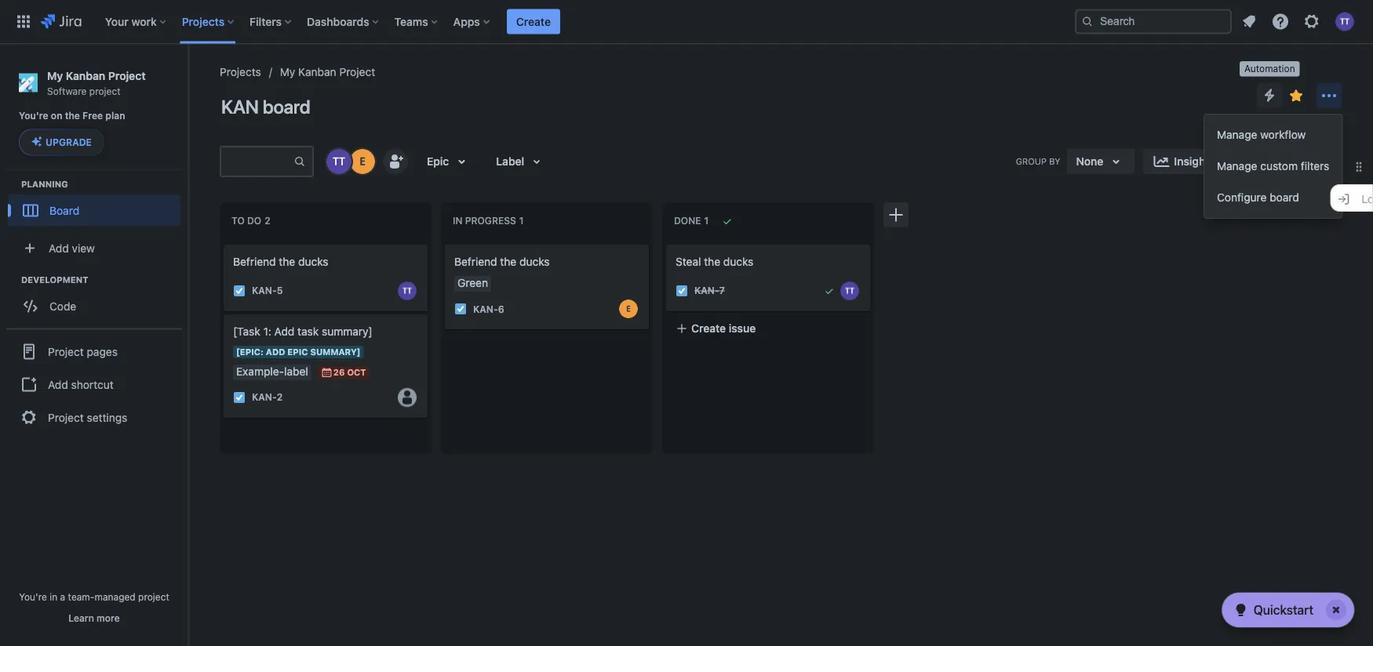 Task type: describe. For each thing, give the bounding box(es) containing it.
project inside my kanban project software project
[[108, 69, 146, 82]]

my for my kanban project software project
[[47, 69, 63, 82]]

software
[[47, 85, 87, 96]]

apps
[[453, 15, 480, 28]]

26
[[333, 367, 345, 378]]

2
[[277, 392, 283, 403]]

eloisefrancis23 image
[[350, 149, 375, 174]]

befriend the ducks for in progress
[[454, 255, 550, 268]]

star kan board image
[[1287, 86, 1306, 105]]

your work button
[[100, 9, 172, 34]]

your work
[[105, 15, 157, 28]]

automations menu button icon image
[[1260, 86, 1279, 105]]

create issue image up steal
[[657, 234, 676, 253]]

group containing manage workflow
[[1204, 115, 1342, 218]]

in
[[50, 592, 57, 603]]

on
[[51, 110, 62, 121]]

manage custom filters button
[[1204, 151, 1342, 182]]

banner containing your work
[[0, 0, 1373, 44]]

planning image
[[2, 174, 21, 193]]

quickstart
[[1253, 603, 1313, 618]]

ducks for do
[[298, 255, 328, 268]]

pages
[[87, 345, 118, 358]]

project down "add shortcut"
[[48, 411, 84, 424]]

5
[[277, 285, 283, 296]]

kan
[[221, 96, 259, 118]]

project pages
[[48, 345, 118, 358]]

appswitcher icon image
[[14, 12, 33, 31]]

the up 5
[[279, 255, 295, 268]]

custom
[[1260, 160, 1298, 173]]

kan- for 5
[[252, 285, 277, 296]]

none
[[1076, 155, 1103, 168]]

filters button
[[245, 9, 297, 34]]

1 assignee: terry turtle image from the left
[[398, 282, 417, 300]]

the right on
[[65, 110, 80, 121]]

you're for you're on the free plan
[[19, 110, 48, 121]]

learn
[[69, 613, 94, 624]]

teams
[[394, 15, 428, 28]]

label
[[496, 155, 524, 168]]

create issue button
[[666, 314, 870, 343]]

done image
[[823, 285, 836, 297]]

configure board button
[[1204, 182, 1342, 213]]

sidebar navigation image
[[171, 63, 206, 94]]

upgrade button
[[20, 130, 103, 155]]

create issue
[[691, 322, 756, 335]]

issue
[[729, 322, 756, 335]]

create for create
[[516, 15, 551, 28]]

help image
[[1271, 12, 1290, 31]]

done image
[[823, 285, 836, 297]]

kan-7
[[694, 285, 725, 296]]

project pages link
[[6, 334, 182, 369]]

kan board
[[221, 96, 310, 118]]

learn more button
[[69, 612, 120, 625]]

project inside my kanban project software project
[[89, 85, 121, 96]]

group by
[[1016, 156, 1060, 166]]

planning
[[21, 179, 68, 189]]

my kanban project link
[[280, 63, 375, 82]]

task image
[[454, 303, 467, 315]]

label button
[[487, 149, 556, 174]]

a
[[60, 592, 65, 603]]

kan-5 link
[[252, 284, 283, 298]]

add people image
[[386, 152, 405, 171]]

create column image
[[887, 206, 905, 224]]

insights image
[[1152, 152, 1171, 171]]

your
[[105, 15, 129, 28]]

automation tooltip
[[1240, 61, 1300, 77]]

workflow
[[1260, 128, 1306, 141]]

manage workflow button
[[1204, 119, 1342, 151]]

the down progress
[[500, 255, 516, 268]]

kan-5
[[252, 285, 283, 296]]

progress
[[465, 215, 516, 226]]

steal
[[676, 255, 701, 268]]

check image
[[1232, 601, 1250, 620]]

board for configure board
[[1270, 191, 1299, 204]]

you're in a team-managed project
[[19, 592, 169, 603]]

board
[[49, 204, 79, 217]]

team-
[[68, 592, 95, 603]]

Search this board text field
[[221, 148, 293, 176]]

add shortcut button
[[6, 369, 182, 400]]

projects for projects link
[[220, 66, 261, 78]]

kan-2
[[252, 392, 283, 403]]

26 oct
[[333, 367, 366, 378]]

manage for manage workflow
[[1217, 128, 1257, 141]]

insights
[[1174, 155, 1215, 168]]

project down "dashboards" dropdown button
[[339, 66, 375, 78]]

projects button
[[177, 9, 240, 34]]

befriend the ducks for to do
[[233, 255, 328, 268]]

epic
[[427, 155, 449, 168]]

manage for manage custom filters
[[1217, 160, 1257, 173]]

1:
[[263, 325, 271, 338]]

add for add shortcut
[[48, 378, 68, 391]]

terry turtle image
[[326, 149, 351, 174]]

kan- for 6
[[473, 304, 498, 315]]

configure board
[[1217, 191, 1299, 204]]

1 vertical spatial project
[[138, 592, 169, 603]]

3 ducks from the left
[[723, 255, 753, 268]]



Task type: vqa. For each thing, say whether or not it's contained in the screenshot.
KAN-6 link
yes



Task type: locate. For each thing, give the bounding box(es) containing it.
projects for projects popup button
[[182, 15, 224, 28]]

Search field
[[1075, 9, 1232, 34]]

create issue image down in in the left top of the page
[[435, 234, 454, 253]]

add inside popup button
[[49, 242, 69, 255]]

create
[[516, 15, 551, 28], [691, 322, 726, 335]]

create button
[[507, 9, 560, 34]]

1 you're from the top
[[19, 110, 48, 121]]

projects up kan
[[220, 66, 261, 78]]

project up "add shortcut"
[[48, 345, 84, 358]]

0 vertical spatial add
[[49, 242, 69, 255]]

your profile and settings image
[[1335, 12, 1354, 31]]

kan- down steal the ducks
[[694, 285, 719, 296]]

add inside button
[[48, 378, 68, 391]]

0 horizontal spatial kanban
[[66, 69, 105, 82]]

to
[[231, 215, 245, 226]]

projects
[[182, 15, 224, 28], [220, 66, 261, 78]]

primary element
[[9, 0, 1075, 44]]

0 horizontal spatial group
[[6, 328, 182, 440]]

my kanban project software project
[[47, 69, 146, 96]]

kan-6 link
[[473, 302, 504, 316]]

you're for you're in a team-managed project
[[19, 592, 47, 603]]

create for create issue
[[691, 322, 726, 335]]

ducks
[[298, 255, 328, 268], [519, 255, 550, 268], [723, 255, 753, 268]]

in progress element
[[453, 215, 527, 227]]

1 horizontal spatial board
[[1270, 191, 1299, 204]]

banner
[[0, 0, 1373, 44]]

add right 1: in the bottom left of the page
[[274, 325, 295, 338]]

task
[[297, 325, 319, 338]]

my inside my kanban project software project
[[47, 69, 63, 82]]

manage custom filters
[[1217, 160, 1329, 173]]

0 vertical spatial project
[[89, 85, 121, 96]]

create inside button
[[691, 322, 726, 335]]

automation
[[1244, 63, 1295, 74]]

task image for befriend the ducks
[[233, 285, 246, 297]]

add view button
[[9, 232, 179, 264]]

project up plan
[[108, 69, 146, 82]]

dismiss quickstart image
[[1324, 598, 1349, 623]]

befriend the ducks up 5
[[233, 255, 328, 268]]

befriend up kan-5
[[233, 255, 276, 268]]

development
[[21, 274, 88, 285]]

free
[[82, 110, 103, 121]]

by
[[1049, 156, 1060, 166]]

1 vertical spatial board
[[1270, 191, 1299, 204]]

summary]
[[322, 325, 373, 338]]

filters
[[1301, 160, 1329, 173]]

oct
[[347, 367, 366, 378]]

create left issue
[[691, 322, 726, 335]]

kan- for 2
[[252, 392, 277, 403]]

shortcut
[[71, 378, 114, 391]]

to do
[[231, 215, 261, 226]]

2 horizontal spatial ducks
[[723, 255, 753, 268]]

filters
[[250, 15, 282, 28]]

0 vertical spatial create
[[516, 15, 551, 28]]

my inside my kanban project link
[[280, 66, 295, 78]]

befriend
[[233, 255, 276, 268], [454, 255, 497, 268]]

assignee: eloisefrancis23 image
[[619, 300, 638, 319]]

my for my kanban project
[[280, 66, 295, 78]]

1 horizontal spatial create
[[691, 322, 726, 335]]

more
[[97, 613, 120, 624]]

settings image
[[1302, 12, 1321, 31]]

1 horizontal spatial group
[[1204, 115, 1342, 218]]

0 horizontal spatial ducks
[[298, 255, 328, 268]]

more image
[[1320, 86, 1338, 105]]

befriend for do
[[233, 255, 276, 268]]

projects inside projects popup button
[[182, 15, 224, 28]]

projects link
[[220, 63, 261, 82]]

dashboards button
[[302, 9, 385, 34]]

create issue image down to
[[214, 234, 233, 253]]

add shortcut
[[48, 378, 114, 391]]

add view
[[49, 242, 95, 255]]

1 horizontal spatial befriend
[[454, 255, 497, 268]]

1 befriend from the left
[[233, 255, 276, 268]]

my up the 'kan board'
[[280, 66, 295, 78]]

code
[[49, 300, 76, 313]]

project up plan
[[89, 85, 121, 96]]

2 ducks from the left
[[519, 255, 550, 268]]

manage left workflow
[[1217, 128, 1257, 141]]

kanban
[[298, 66, 336, 78], [66, 69, 105, 82]]

group
[[1204, 115, 1342, 218], [6, 328, 182, 440]]

0 horizontal spatial project
[[89, 85, 121, 96]]

board down the custom
[[1270, 191, 1299, 204]]

notifications image
[[1240, 12, 1258, 31]]

insights button
[[1143, 149, 1225, 174]]

assignee: terry turtle image
[[398, 282, 417, 300], [840, 282, 859, 300]]

the
[[65, 110, 80, 121], [279, 255, 295, 268], [500, 255, 516, 268], [704, 255, 720, 268]]

board
[[263, 96, 310, 118], [1270, 191, 1299, 204]]

development group
[[8, 273, 188, 327]]

dashboards
[[307, 15, 369, 28]]

0 horizontal spatial assignee: terry turtle image
[[398, 282, 417, 300]]

done element
[[674, 215, 712, 227]]

ducks up task
[[298, 255, 328, 268]]

project settings link
[[6, 400, 182, 435]]

kanban down dashboards
[[298, 66, 336, 78]]

my kanban project
[[280, 66, 375, 78]]

[task 1: add task summary]
[[233, 325, 373, 338]]

add
[[49, 242, 69, 255], [274, 325, 295, 338], [48, 378, 68, 391]]

befriend the ducks down progress
[[454, 255, 550, 268]]

2 befriend the ducks from the left
[[454, 255, 550, 268]]

create inside 'button'
[[516, 15, 551, 28]]

you're left on
[[19, 110, 48, 121]]

kanban up software
[[66, 69, 105, 82]]

befriend the ducks
[[233, 255, 328, 268], [454, 255, 550, 268]]

1 befriend the ducks from the left
[[233, 255, 328, 268]]

you're left in
[[19, 592, 47, 603]]

manage workflow
[[1217, 128, 1306, 141]]

in
[[453, 215, 462, 226]]

none button
[[1067, 149, 1135, 174]]

epic button
[[417, 149, 480, 174]]

project settings
[[48, 411, 127, 424]]

0 horizontal spatial my
[[47, 69, 63, 82]]

managed
[[95, 592, 135, 603]]

1 horizontal spatial my
[[280, 66, 295, 78]]

to do element
[[231, 215, 273, 227]]

befriend for progress
[[454, 255, 497, 268]]

0 vertical spatial group
[[1204, 115, 1342, 218]]

0 vertical spatial projects
[[182, 15, 224, 28]]

1 horizontal spatial ducks
[[519, 255, 550, 268]]

create issue image
[[214, 234, 233, 253], [435, 234, 454, 253], [657, 234, 676, 253], [214, 303, 233, 322]]

1 horizontal spatial kanban
[[298, 66, 336, 78]]

task image left 'kan-7' link
[[676, 285, 688, 297]]

0 horizontal spatial befriend the ducks
[[233, 255, 328, 268]]

kan-2 link
[[252, 391, 283, 404]]

board for kan board
[[263, 96, 310, 118]]

learn more
[[69, 613, 120, 624]]

kan- for 7
[[694, 285, 719, 296]]

jira image
[[41, 12, 81, 31], [41, 12, 81, 31]]

manage inside button
[[1217, 128, 1257, 141]]

kan- up 1: in the bottom left of the page
[[252, 285, 277, 296]]

group
[[1016, 156, 1047, 166]]

1 vertical spatial group
[[6, 328, 182, 440]]

0 horizontal spatial create
[[516, 15, 551, 28]]

1 vertical spatial projects
[[220, 66, 261, 78]]

board inside button
[[1270, 191, 1299, 204]]

2 assignee: terry turtle image from the left
[[840, 282, 859, 300]]

upgrade
[[46, 137, 92, 148]]

1 horizontal spatial project
[[138, 592, 169, 603]]

done
[[674, 215, 701, 226]]

add left view on the top of page
[[49, 242, 69, 255]]

2 you're from the top
[[19, 592, 47, 603]]

group containing project pages
[[6, 328, 182, 440]]

create right apps popup button
[[516, 15, 551, 28]]

projects up sidebar navigation image
[[182, 15, 224, 28]]

task image
[[233, 285, 246, 297], [676, 285, 688, 297], [233, 391, 246, 404]]

0 horizontal spatial befriend
[[233, 255, 276, 268]]

1 vertical spatial create
[[691, 322, 726, 335]]

kan- inside 'link'
[[252, 285, 277, 296]]

task image left kan-5 'link'
[[233, 285, 246, 297]]

board link
[[8, 195, 180, 226]]

[task
[[233, 325, 260, 338]]

project right managed
[[138, 592, 169, 603]]

kanban inside my kanban project software project
[[66, 69, 105, 82]]

task image for steal the ducks
[[676, 285, 688, 297]]

ducks for progress
[[519, 255, 550, 268]]

kan- down 1: in the bottom left of the page
[[252, 392, 277, 403]]

board right kan
[[263, 96, 310, 118]]

ducks down in progress "element"
[[519, 255, 550, 268]]

unassigned image
[[398, 388, 417, 407]]

26 october 2023 image
[[321, 366, 333, 379], [321, 366, 333, 379]]

plan
[[105, 110, 125, 121]]

6
[[498, 304, 504, 315]]

0 horizontal spatial board
[[263, 96, 310, 118]]

create issue image up [task
[[214, 303, 233, 322]]

2 manage from the top
[[1217, 160, 1257, 173]]

1 horizontal spatial befriend the ducks
[[454, 255, 550, 268]]

planning group
[[8, 178, 188, 231]]

1 horizontal spatial assignee: terry turtle image
[[840, 282, 859, 300]]

apps button
[[449, 9, 496, 34]]

configure
[[1217, 191, 1267, 204]]

settings
[[87, 411, 127, 424]]

kan-6
[[473, 304, 504, 315]]

2 befriend from the left
[[454, 255, 497, 268]]

ducks up 7
[[723, 255, 753, 268]]

2 vertical spatial add
[[48, 378, 68, 391]]

project
[[339, 66, 375, 78], [108, 69, 146, 82], [48, 345, 84, 358], [48, 411, 84, 424]]

quickstart button
[[1222, 593, 1354, 628]]

view
[[72, 242, 95, 255]]

1 vertical spatial add
[[274, 325, 295, 338]]

7
[[719, 285, 725, 296]]

1 manage from the top
[[1217, 128, 1257, 141]]

1 vertical spatial manage
[[1217, 160, 1257, 173]]

teams button
[[390, 9, 444, 34]]

0 vertical spatial manage
[[1217, 128, 1257, 141]]

kan- right task icon
[[473, 304, 498, 315]]

add left the shortcut
[[48, 378, 68, 391]]

manage inside 'button'
[[1217, 160, 1257, 173]]

development image
[[2, 270, 21, 289]]

steal the ducks
[[676, 255, 753, 268]]

add for add view
[[49, 242, 69, 255]]

1 vertical spatial you're
[[19, 592, 47, 603]]

befriend down 'in progress'
[[454, 255, 497, 268]]

you're on the free plan
[[19, 110, 125, 121]]

task image left kan-2 link
[[233, 391, 246, 404]]

0 vertical spatial you're
[[19, 110, 48, 121]]

kanban for my kanban project software project
[[66, 69, 105, 82]]

code link
[[8, 291, 180, 322]]

my up software
[[47, 69, 63, 82]]

the right steal
[[704, 255, 720, 268]]

manage up configure
[[1217, 160, 1257, 173]]

1 ducks from the left
[[298, 255, 328, 268]]

work
[[131, 15, 157, 28]]

search image
[[1081, 15, 1094, 28]]

0 vertical spatial board
[[263, 96, 310, 118]]

kanban for my kanban project
[[298, 66, 336, 78]]

kan-7 link
[[694, 284, 725, 298]]

my
[[280, 66, 295, 78], [47, 69, 63, 82]]

kan-
[[252, 285, 277, 296], [694, 285, 719, 296], [473, 304, 498, 315], [252, 392, 277, 403]]



